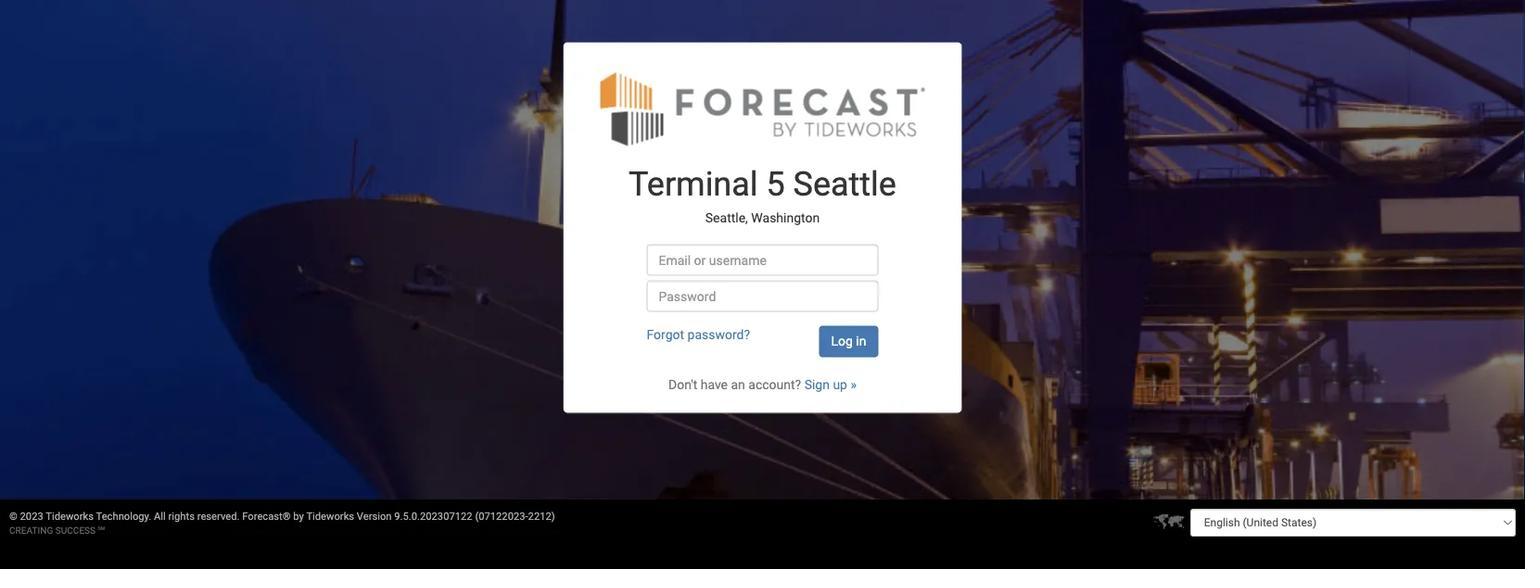 Task type: describe. For each thing, give the bounding box(es) containing it.
terminal 5 seattle seattle, washington
[[629, 164, 897, 226]]

log in button
[[819, 326, 879, 358]]

success
[[55, 525, 96, 536]]

have
[[701, 377, 728, 393]]

9.5.0.202307122
[[394, 510, 473, 522]]

forecast® by tideworks image
[[600, 70, 925, 147]]

2212)
[[528, 510, 555, 522]]

reserved.
[[197, 510, 240, 522]]

all
[[154, 510, 166, 522]]

terminal
[[629, 164, 758, 204]]

version
[[357, 510, 392, 522]]

by
[[293, 510, 304, 522]]

an
[[731, 377, 745, 393]]

(07122023-
[[475, 510, 528, 522]]

washington
[[751, 211, 820, 226]]

2023
[[20, 510, 43, 522]]

sign up » link
[[804, 377, 857, 393]]

Password password field
[[647, 281, 879, 312]]

forgot password? log in
[[647, 327, 866, 349]]

© 2023 tideworks technology. all rights reserved. forecast® by tideworks version 9.5.0.202307122 (07122023-2212) creating success ℠
[[9, 510, 555, 536]]

log
[[831, 334, 853, 349]]

rights
[[168, 510, 195, 522]]

don't
[[669, 377, 697, 393]]



Task type: locate. For each thing, give the bounding box(es) containing it.
©
[[9, 510, 17, 522]]

technology.
[[96, 510, 151, 522]]

seattle,
[[705, 211, 748, 226]]

tideworks
[[46, 510, 94, 522], [306, 510, 354, 522]]

password?
[[688, 327, 750, 343]]

up
[[833, 377, 847, 393]]

℠
[[98, 525, 105, 536]]

seattle
[[793, 164, 897, 204]]

don't have an account? sign up »
[[669, 377, 857, 393]]

2 tideworks from the left
[[306, 510, 354, 522]]

1 horizontal spatial tideworks
[[306, 510, 354, 522]]

forecast®
[[242, 510, 291, 522]]

Email or username text field
[[647, 244, 879, 276]]

forgot password? link
[[647, 327, 750, 343]]

sign
[[804, 377, 830, 393]]

0 horizontal spatial tideworks
[[46, 510, 94, 522]]

tideworks up success
[[46, 510, 94, 522]]

»
[[851, 377, 857, 393]]

tideworks right by
[[306, 510, 354, 522]]

forgot
[[647, 327, 684, 343]]

1 tideworks from the left
[[46, 510, 94, 522]]

creating
[[9, 525, 53, 536]]

account?
[[749, 377, 801, 393]]

in
[[856, 334, 866, 349]]

5
[[766, 164, 785, 204]]



